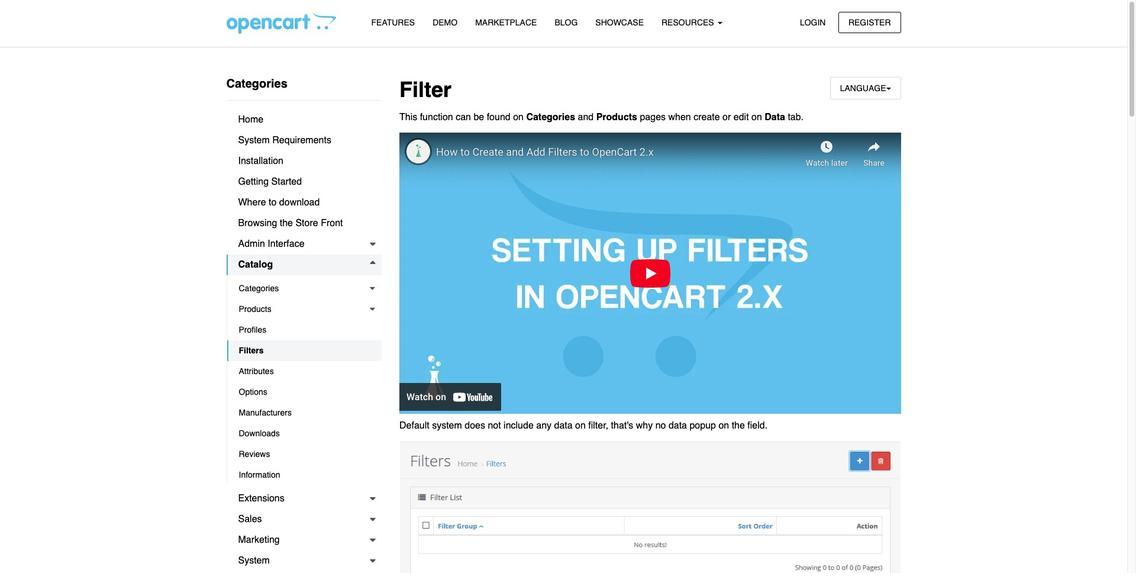 Task type: vqa. For each thing, say whether or not it's contained in the screenshot.
the Marketplace
yes



Task type: describe. For each thing, give the bounding box(es) containing it.
register link
[[839, 12, 902, 33]]

this
[[400, 112, 418, 122]]

pages
[[640, 112, 666, 122]]

on right popup
[[719, 421, 730, 431]]

popup
[[690, 421, 716, 431]]

on left filter, at the right bottom
[[576, 421, 586, 431]]

language button
[[831, 77, 902, 100]]

no
[[656, 421, 666, 431]]

system for system
[[238, 555, 270, 566]]

information
[[239, 470, 280, 480]]

and
[[578, 112, 594, 122]]

features
[[372, 18, 415, 27]]

0 vertical spatial the
[[280, 218, 293, 229]]

include
[[504, 421, 534, 431]]

download
[[279, 197, 320, 208]]

resources
[[662, 18, 717, 27]]

1 horizontal spatial the
[[732, 421, 745, 431]]

register
[[849, 17, 892, 27]]

installation
[[238, 156, 284, 166]]

admin interface link
[[227, 234, 382, 255]]

catalog
[[238, 259, 273, 270]]

attributes
[[239, 367, 274, 376]]

filters
[[239, 346, 264, 355]]

options
[[239, 387, 268, 397]]

on right edit
[[752, 112, 763, 122]]

sales link
[[227, 509, 382, 530]]

create
[[694, 112, 720, 122]]

installation link
[[227, 151, 382, 172]]

1 vertical spatial categories
[[527, 112, 576, 122]]

system requirements
[[238, 135, 332, 146]]

downloads
[[239, 429, 280, 438]]

manufacturers link
[[227, 403, 382, 423]]

interface
[[268, 239, 305, 249]]

does
[[465, 421, 486, 431]]

2 data from the left
[[669, 421, 688, 431]]

system for system requirements
[[238, 135, 270, 146]]

system requirements link
[[227, 130, 382, 151]]

information link
[[227, 465, 382, 486]]

where to download
[[238, 197, 320, 208]]

catalog link
[[227, 255, 382, 275]]

function
[[420, 112, 453, 122]]

1 data from the left
[[555, 421, 573, 431]]

showcase
[[596, 18, 644, 27]]

home
[[238, 114, 264, 125]]

opencart - open source shopping cart solution image
[[227, 12, 336, 34]]

reviews
[[239, 449, 270, 459]]

store
[[296, 218, 318, 229]]

filter,
[[589, 421, 609, 431]]

admin interface
[[238, 239, 305, 249]]

getting started
[[238, 176, 302, 187]]

blog link
[[546, 12, 587, 33]]

demo link
[[424, 12, 467, 33]]

on right 'found' at left
[[513, 112, 524, 122]]

products link
[[227, 299, 382, 320]]

can
[[456, 112, 471, 122]]

default system does not include any data on filter, that's why no data popup on the field.
[[400, 421, 768, 431]]

features link
[[363, 12, 424, 33]]

when
[[669, 112, 692, 122]]

categories link
[[227, 278, 382, 299]]

1 horizontal spatial products
[[597, 112, 638, 122]]

edit
[[734, 112, 749, 122]]

system
[[432, 421, 462, 431]]



Task type: locate. For each thing, give the bounding box(es) containing it.
marketing
[[238, 535, 280, 545]]

tab.
[[788, 112, 804, 122]]

admin
[[238, 239, 265, 249]]

getting started link
[[227, 172, 382, 192]]

not
[[488, 421, 501, 431]]

to
[[269, 197, 277, 208]]

marketing link
[[227, 530, 382, 551]]

requirements
[[273, 135, 332, 146]]

profiles
[[239, 325, 267, 335]]

filter
[[400, 78, 452, 102]]

categories down catalog
[[239, 284, 279, 293]]

this function can be found on categories and products pages when create or edit on data tab.
[[400, 112, 804, 122]]

data
[[765, 112, 786, 122]]

or
[[723, 112, 732, 122]]

1 vertical spatial the
[[732, 421, 745, 431]]

browsing the store front link
[[227, 213, 382, 234]]

0 horizontal spatial products
[[239, 304, 272, 314]]

0 vertical spatial system
[[238, 135, 270, 146]]

marketplace
[[476, 18, 537, 27]]

language
[[841, 83, 887, 93]]

front
[[321, 218, 343, 229]]

started
[[272, 176, 302, 187]]

showcase link
[[587, 12, 653, 33]]

options link
[[227, 382, 382, 403]]

resources link
[[653, 12, 732, 33]]

found
[[487, 112, 511, 122]]

categories
[[227, 77, 288, 91], [527, 112, 576, 122], [239, 284, 279, 293]]

downloads link
[[227, 423, 382, 444]]

the left field. on the bottom of the page
[[732, 421, 745, 431]]

on
[[513, 112, 524, 122], [752, 112, 763, 122], [576, 421, 586, 431], [719, 421, 730, 431]]

products up profiles
[[239, 304, 272, 314]]

data right no at the right bottom
[[669, 421, 688, 431]]

extensions
[[238, 493, 285, 504]]

manufacturers
[[239, 408, 292, 417]]

0 horizontal spatial the
[[280, 218, 293, 229]]

where
[[238, 197, 266, 208]]

1 horizontal spatial data
[[669, 421, 688, 431]]

any
[[537, 421, 552, 431]]

why
[[636, 421, 653, 431]]

browsing the store front
[[238, 218, 343, 229]]

getting
[[238, 176, 269, 187]]

demo
[[433, 18, 458, 27]]

products
[[597, 112, 638, 122], [239, 304, 272, 314]]

login link
[[790, 12, 836, 33]]

the
[[280, 218, 293, 229], [732, 421, 745, 431]]

profiles link
[[227, 320, 382, 340]]

2 vertical spatial categories
[[239, 284, 279, 293]]

extensions link
[[227, 489, 382, 509]]

that's
[[611, 421, 634, 431]]

the left store
[[280, 218, 293, 229]]

1 vertical spatial system
[[238, 555, 270, 566]]

system down the marketing
[[238, 555, 270, 566]]

system link
[[227, 551, 382, 571]]

categories inside categories link
[[239, 284, 279, 293]]

0 horizontal spatial data
[[555, 421, 573, 431]]

login
[[801, 17, 826, 27]]

filter list image
[[400, 441, 902, 573]]

categories up the home
[[227, 77, 288, 91]]

default
[[400, 421, 430, 431]]

blog
[[555, 18, 578, 27]]

system
[[238, 135, 270, 146], [238, 555, 270, 566]]

2 system from the top
[[238, 555, 270, 566]]

reviews link
[[227, 444, 382, 465]]

products right 'and'
[[597, 112, 638, 122]]

attributes link
[[227, 361, 382, 382]]

data right any
[[555, 421, 573, 431]]

0 vertical spatial categories
[[227, 77, 288, 91]]

where to download link
[[227, 192, 382, 213]]

0 vertical spatial products
[[597, 112, 638, 122]]

categories left 'and'
[[527, 112, 576, 122]]

marketplace link
[[467, 12, 546, 33]]

sales
[[238, 514, 262, 525]]

home link
[[227, 110, 382, 130]]

be
[[474, 112, 485, 122]]

1 vertical spatial products
[[239, 304, 272, 314]]

filters link
[[227, 340, 382, 361]]

1 system from the top
[[238, 135, 270, 146]]

browsing
[[238, 218, 277, 229]]

system down the home
[[238, 135, 270, 146]]

field.
[[748, 421, 768, 431]]

data
[[555, 421, 573, 431], [669, 421, 688, 431]]



